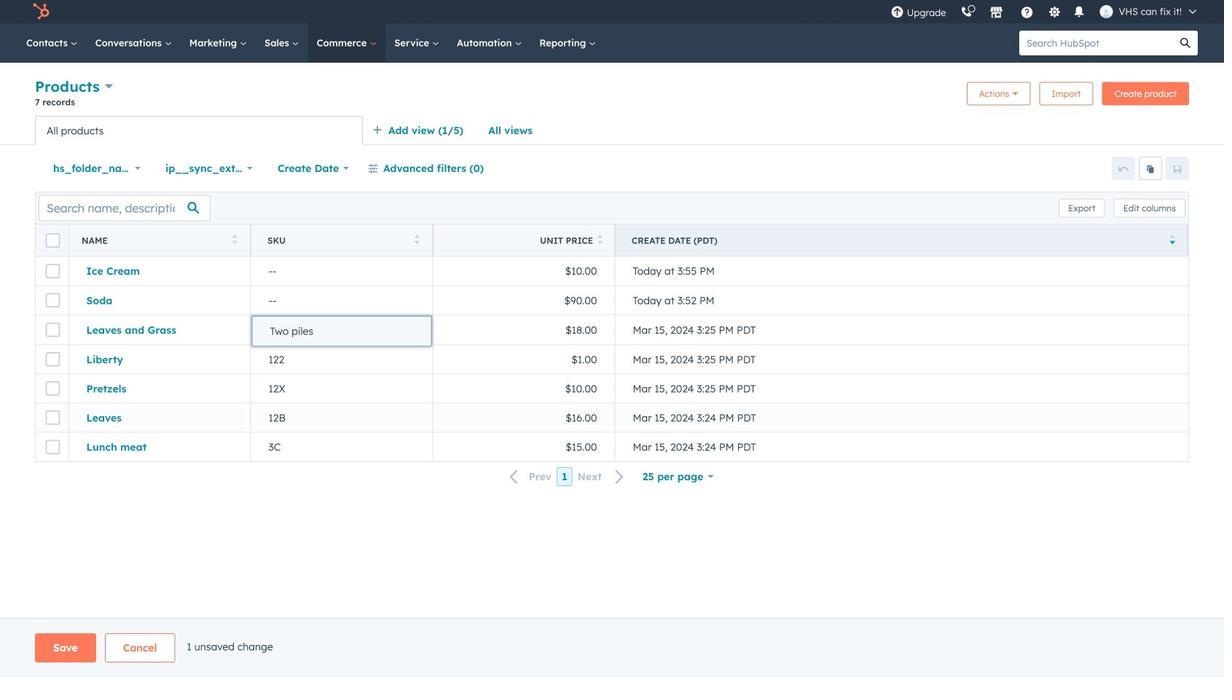 Task type: locate. For each thing, give the bounding box(es) containing it.
3 press to sort. element from the left
[[598, 234, 603, 247]]

banner
[[35, 76, 1190, 116]]

1 horizontal spatial press to sort. element
[[414, 234, 420, 247]]

1 horizontal spatial press to sort. image
[[598, 234, 603, 245]]

1 press to sort. element from the left
[[232, 234, 238, 247]]

menu
[[884, 0, 1207, 23]]

0 horizontal spatial press to sort. image
[[232, 234, 238, 245]]

press to sort. image
[[414, 234, 420, 245]]

press to sort. element
[[232, 234, 238, 247], [414, 234, 420, 247], [598, 234, 603, 247]]

press to sort. image
[[232, 234, 238, 245], [598, 234, 603, 245]]

2 horizontal spatial press to sort. element
[[598, 234, 603, 247]]

0 horizontal spatial press to sort. element
[[232, 234, 238, 247]]

2 press to sort. element from the left
[[414, 234, 420, 247]]



Task type: vqa. For each thing, say whether or not it's contained in the screenshot.
the left Press To Sort. image
yes



Task type: describe. For each thing, give the bounding box(es) containing it.
descending sort. press to sort ascending. image
[[1170, 234, 1176, 245]]

descending sort. press to sort ascending. element
[[1170, 234, 1176, 247]]

1 press to sort. image from the left
[[232, 234, 238, 245]]

Search HubSpot search field
[[1020, 31, 1174, 55]]

2 press to sort. image from the left
[[598, 234, 603, 245]]

marketplaces image
[[990, 7, 1004, 20]]

Search name, description, or SKU search field
[[39, 195, 211, 221]]

pagination navigation
[[501, 467, 633, 487]]

terry turtle image
[[1100, 5, 1114, 18]]

-- text field
[[270, 323, 380, 339]]

page section element
[[0, 634, 1225, 663]]



